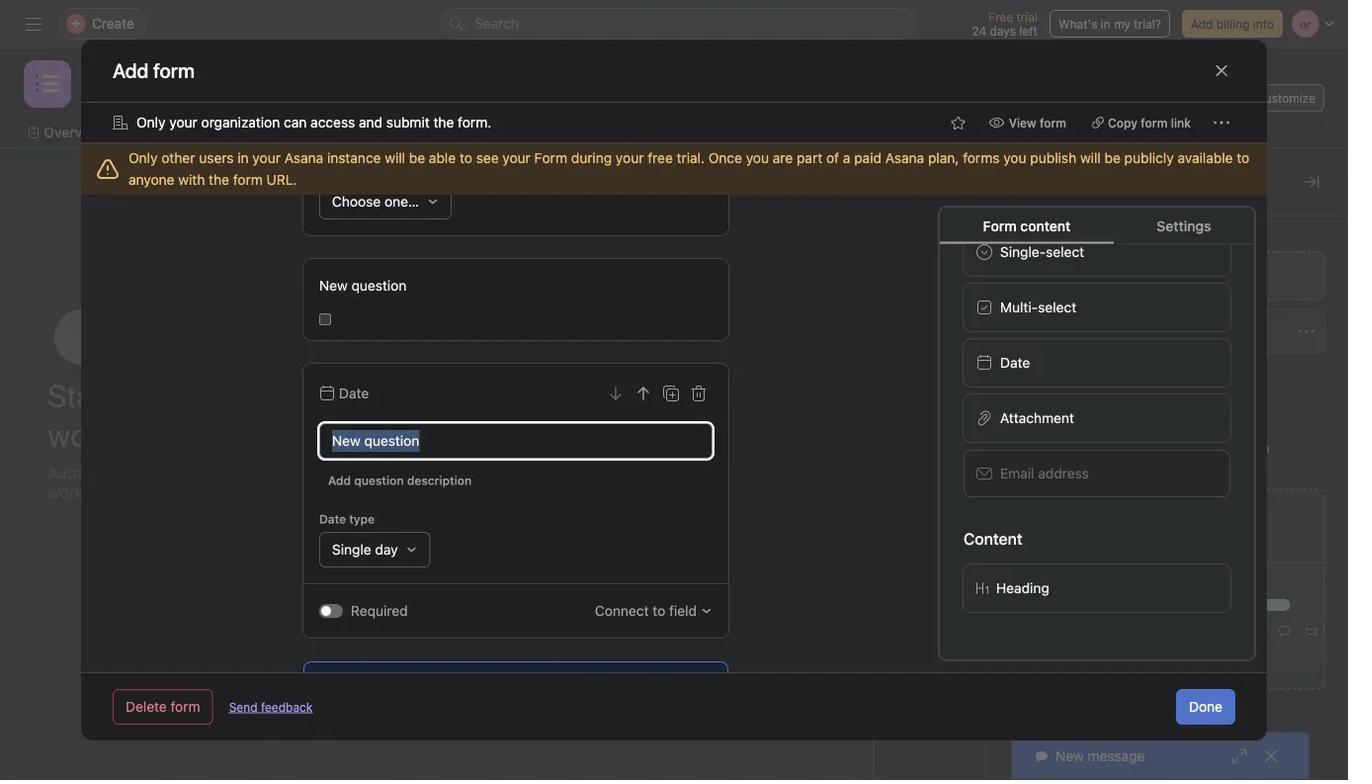 Task type: locate. For each thing, give the bounding box(es) containing it.
1 horizontal spatial will
[[1081, 150, 1101, 166]]

switch
[[319, 604, 343, 618]]

are inside how are tasks being added to this project?
[[548, 328, 576, 352]]

form for add form
[[1077, 267, 1107, 284]]

task
[[918, 629, 943, 643]]

add for add form
[[1048, 267, 1074, 284]]

heading
[[997, 580, 1050, 596]]

1 horizontal spatial be
[[1105, 150, 1121, 166]]

asana down timeline link
[[284, 150, 324, 166]]

able
[[429, 150, 456, 166]]

add left 'billing' at the right of page
[[1191, 17, 1214, 31]]

1 will from the left
[[385, 150, 405, 166]]

view
[[1009, 116, 1037, 130]]

date up two minutes
[[339, 385, 369, 401]]

the left form. at the left top
[[434, 114, 454, 131]]

2 vertical spatial in
[[178, 416, 202, 454]]

0 horizontal spatial be
[[409, 150, 425, 166]]

0 vertical spatial the
[[434, 114, 454, 131]]

you down messages
[[746, 150, 769, 166]]

form inside only other users in your asana instance will be able to see your form during your free trial.  once you are part of a paid asana plan, forms you publish will be publicly available to anyone with the form url.
[[233, 172, 263, 188]]

form inside button
[[1077, 267, 1107, 284]]

done
[[1190, 699, 1223, 715]]

1 horizontal spatial customize
[[1257, 91, 1316, 105]]

2 horizontal spatial in
[[1101, 17, 1111, 31]]

content
[[964, 530, 1023, 548]]

multi-select
[[1001, 299, 1077, 315]]

team's
[[159, 463, 209, 482]]

form
[[535, 150, 568, 166], [983, 218, 1017, 234]]

tasks left from
[[1192, 440, 1226, 456]]

or
[[1065, 91, 1076, 105]]

content
[[1021, 218, 1071, 234]]

this project?
[[580, 356, 690, 379]]

date left type
[[319, 512, 346, 526]]

close image
[[1264, 749, 1280, 764]]

of
[[827, 150, 840, 166]]

1 vertical spatial tasks
[[1192, 440, 1226, 456]]

tasks
[[581, 328, 628, 352], [1192, 440, 1226, 456]]

form left during
[[535, 150, 568, 166]]

0 horizontal spatial will
[[385, 150, 405, 166]]

0 horizontal spatial add
[[328, 474, 351, 487]]

close this dialog image
[[1214, 63, 1230, 79]]

1 horizontal spatial you
[[1004, 150, 1027, 166]]

only up other
[[136, 114, 166, 131]]

question inside button
[[354, 474, 404, 487]]

once
[[709, 150, 743, 166]]

add down the single-select
[[1048, 267, 1074, 284]]

2 you from the left
[[1004, 150, 1027, 166]]

0 vertical spatial in
[[1101, 17, 1111, 31]]

will down calendar link
[[385, 150, 405, 166]]

be left publicly
[[1105, 150, 1121, 166]]

how
[[503, 328, 544, 352]]

1 vertical spatial are
[[548, 328, 576, 352]]

done button
[[1177, 689, 1236, 725]]

to right available
[[1237, 150, 1250, 166]]

work flowing.
[[47, 483, 145, 502]]

add question description
[[328, 474, 472, 487]]

add billing info
[[1191, 17, 1275, 31]]

list
[[144, 124, 168, 140]]

0 horizontal spatial customize
[[1011, 170, 1105, 193]]

will
[[385, 150, 405, 166], [1081, 150, 1101, 166]]

add billing info button
[[1183, 10, 1283, 38]]

only up the anyone at the top left
[[129, 150, 158, 166]]

question
[[352, 277, 407, 294], [354, 474, 404, 487]]

select for multi-
[[1038, 299, 1077, 315]]

0 horizontal spatial are
[[548, 328, 576, 352]]

1 vertical spatial only
[[129, 150, 158, 166]]

forms
[[1011, 224, 1057, 243]]

customize down publish
[[1011, 170, 1105, 193]]

None text field
[[83, 66, 164, 102]]

1 vertical spatial customize
[[1011, 170, 1105, 193]]

add inside dialog
[[328, 474, 351, 487]]

only for only other users in your asana instance will be able to see your form during your free trial.  once you are part of a paid asana plan, forms you publish will be publicly available to anyone with the form url.
[[129, 150, 158, 166]]

1 horizontal spatial add
[[1048, 267, 1074, 284]]

add up the date type
[[328, 474, 351, 487]]

in
[[1101, 17, 1111, 31], [238, 150, 249, 166], [178, 416, 202, 454]]

are right how
[[548, 328, 576, 352]]

question for add
[[354, 474, 404, 487]]

type
[[349, 512, 375, 526]]

form left url.
[[233, 172, 263, 188]]

manually
[[522, 413, 579, 429]]

1 horizontal spatial asana
[[886, 150, 925, 166]]

rules
[[915, 338, 946, 352]]

view form
[[1009, 116, 1067, 130]]

form left the "link"
[[1141, 116, 1168, 130]]

multi-
[[1001, 299, 1038, 315]]

0 horizontal spatial the
[[209, 172, 229, 188]]

apps
[[916, 435, 945, 449]]

1 horizontal spatial tasks
[[1192, 440, 1226, 456]]

0 vertical spatial add
[[1191, 17, 1214, 31]]

asana right paid
[[886, 150, 925, 166]]

tasks up this project? at the top of the page
[[581, 328, 628, 352]]

1 horizontal spatial are
[[773, 150, 793, 166]]

what's in my trial? button
[[1050, 10, 1171, 38]]

0 horizontal spatial you
[[746, 150, 769, 166]]

0 vertical spatial a
[[843, 150, 851, 166]]

1 vertical spatial select
[[1038, 299, 1077, 315]]

2 horizontal spatial add
[[1191, 17, 1214, 31]]

2 vertical spatial add
[[328, 474, 351, 487]]

fields
[[921, 241, 951, 255]]

remove field image
[[691, 386, 707, 401]]

dashboard link
[[588, 122, 675, 143]]

the down 'users'
[[209, 172, 229, 188]]

users
[[199, 150, 234, 166]]

1 vertical spatial question
[[354, 474, 404, 487]]

submit
[[386, 114, 430, 131]]

3
[[910, 241, 917, 255]]

start
[[47, 377, 113, 414]]

trial.
[[677, 150, 705, 166]]

required
[[351, 603, 408, 619]]

1 vertical spatial in
[[238, 150, 249, 166]]

only for only your organization can access and submit the form.
[[136, 114, 166, 131]]

0 vertical spatial only
[[136, 114, 166, 131]]

1 vertical spatial the
[[209, 172, 229, 188]]

expand new message image
[[1232, 749, 1248, 764]]

add to starred image
[[202, 76, 218, 92]]

date
[[1001, 354, 1031, 371], [339, 385, 369, 401], [319, 512, 346, 526]]

1 vertical spatial and
[[276, 463, 303, 482]]

to inside dropdown button
[[653, 603, 666, 619]]

form right 1
[[922, 532, 948, 546]]

0 vertical spatial select
[[1046, 244, 1085, 260]]

add inside "button"
[[1191, 17, 1214, 31]]

info
[[1254, 17, 1275, 31]]

in up team's
[[178, 416, 202, 454]]

form right delete
[[171, 699, 200, 715]]

0 horizontal spatial asana
[[284, 150, 324, 166]]

1 vertical spatial a
[[1263, 440, 1271, 456]]

will right publish
[[1081, 150, 1101, 166]]

select up add form
[[1046, 244, 1085, 260]]

timeline
[[286, 124, 341, 140]]

move this field down image
[[608, 386, 624, 401]]

list image
[[36, 72, 59, 96]]

0 vertical spatial form
[[535, 150, 568, 166]]

single day button
[[319, 532, 431, 568]]

0 horizontal spatial in
[[178, 416, 202, 454]]

during
[[571, 150, 612, 166]]

only inside only other users in your asana instance will be able to see your form during your free trial.  once you are part of a paid asana plan, forms you publish will be publicly available to anyone with the form url.
[[129, 150, 158, 166]]

a inside 'quickly create standardized tasks from a template.'
[[1263, 440, 1271, 456]]

form down or
[[1040, 116, 1067, 130]]

1 horizontal spatial and
[[359, 114, 383, 131]]

send feedback link
[[229, 698, 313, 716]]

0 vertical spatial are
[[773, 150, 793, 166]]

0 vertical spatial customize
[[1257, 91, 1316, 105]]

form down the single-select
[[1077, 267, 1107, 284]]

a right of at the right top of the page
[[843, 150, 851, 166]]

customize down info
[[1257, 91, 1316, 105]]

question for new
[[352, 277, 407, 294]]

to right added
[[748, 328, 766, 352]]

are left part
[[773, 150, 793, 166]]

1 vertical spatial add
[[1048, 267, 1074, 284]]

and
[[359, 114, 383, 131], [276, 463, 303, 482]]

in inside the 'start building your workflow in two minutes automate your team's process and keep work flowing.'
[[178, 416, 202, 454]]

files
[[820, 124, 850, 140]]

0 vertical spatial tasks
[[581, 328, 628, 352]]

and inside the 'start building your workflow in two minutes automate your team's process and keep work flowing.'
[[276, 463, 303, 482]]

what's
[[1059, 17, 1098, 31]]

free
[[648, 150, 673, 166]]

messages link
[[699, 122, 781, 143]]

select up lkftoihjh
[[1038, 299, 1077, 315]]

to left field
[[653, 603, 666, 619]]

0 horizontal spatial and
[[276, 463, 303, 482]]

0 horizontal spatial form
[[535, 150, 568, 166]]

1 you from the left
[[746, 150, 769, 166]]

date down multi- on the top right
[[1001, 354, 1031, 371]]

lkftoihjh
[[1047, 323, 1098, 339]]

form
[[1040, 116, 1067, 130], [1141, 116, 1168, 130], [233, 172, 263, 188], [1077, 267, 1107, 284], [922, 532, 948, 546], [171, 699, 200, 715]]

a right from
[[1263, 440, 1271, 456]]

task templates
[[1011, 410, 1122, 429]]

0 horizontal spatial a
[[843, 150, 851, 166]]

and inside add form dialog
[[359, 114, 383, 131]]

1 be from the left
[[409, 150, 425, 166]]

single
[[332, 541, 372, 558]]

can
[[284, 114, 307, 131]]

question right new on the left top of page
[[352, 277, 407, 294]]

a inside only other users in your asana instance will be able to see your form during your free trial.  once you are part of a paid asana plan, forms you publish will be publicly available to anyone with the form url.
[[843, 150, 851, 166]]

dashboard
[[604, 124, 675, 140]]

single day
[[332, 541, 398, 558]]

0 vertical spatial question
[[352, 277, 407, 294]]

select for single-
[[1046, 244, 1085, 260]]

0 vertical spatial and
[[359, 114, 383, 131]]

are inside only other users in your asana instance will be able to see your form during your free trial.  once you are part of a paid asana plan, forms you publish will be publicly available to anyone with the form url.
[[773, 150, 793, 166]]

attachment
[[1001, 410, 1075, 426]]

1 horizontal spatial form
[[983, 218, 1017, 234]]

1 horizontal spatial in
[[238, 150, 249, 166]]

form up single-
[[983, 218, 1017, 234]]

0 horizontal spatial tasks
[[581, 328, 628, 352]]

in left my at the right top of page
[[1101, 17, 1111, 31]]

and left submit
[[359, 114, 383, 131]]

share
[[1174, 91, 1207, 105]]

next button
[[733, 648, 788, 683]]

task templates
[[903, 629, 958, 661]]

question up type
[[354, 474, 404, 487]]

1 vertical spatial form
[[983, 218, 1017, 234]]

quickly
[[1011, 440, 1058, 456]]

0 vertical spatial date
[[1001, 354, 1031, 371]]

Question name text field
[[319, 423, 713, 459]]

and left keep
[[276, 463, 303, 482]]

1 horizontal spatial a
[[1263, 440, 1271, 456]]

in inside only other users in your asana instance will be able to see your form during your free trial.  once you are part of a paid asana plan, forms you publish will be publicly available to anyone with the form url.
[[238, 150, 249, 166]]

next
[[746, 657, 775, 673]]

in right 'users'
[[238, 150, 249, 166]]

you right forms
[[1004, 150, 1027, 166]]

templates
[[903, 647, 958, 661]]

be left able
[[409, 150, 425, 166]]

free
[[989, 10, 1014, 24]]



Task type: describe. For each thing, give the bounding box(es) containing it.
available
[[1178, 150, 1234, 166]]

add to starred image
[[951, 115, 967, 131]]

lkftoihjh button
[[1011, 309, 1326, 354]]

1 asana from the left
[[284, 150, 324, 166]]

building
[[120, 377, 229, 414]]

close details image
[[1304, 174, 1320, 190]]

plan,
[[929, 150, 960, 166]]

send
[[229, 700, 258, 714]]

1 horizontal spatial the
[[434, 114, 454, 131]]

form for view form
[[1040, 116, 1067, 130]]

board
[[207, 124, 246, 140]]

organization
[[201, 114, 280, 131]]

your up url.
[[253, 150, 281, 166]]

copy
[[1109, 116, 1138, 130]]

3 fields
[[910, 241, 951, 255]]

list link
[[128, 122, 168, 143]]

form content
[[983, 218, 1071, 234]]

add form
[[1048, 267, 1107, 284]]

added
[[687, 328, 744, 352]]

email
[[1001, 465, 1035, 482]]

1
[[913, 532, 919, 546]]

email address
[[1001, 465, 1089, 482]]

trial?
[[1134, 17, 1162, 31]]

being
[[633, 328, 683, 352]]

instance
[[327, 150, 381, 166]]

the inside only other users in your asana instance will be able to see your form during your free trial.  once you are part of a paid asana plan, forms you publish will be publicly available to anyone with the form url.
[[209, 172, 229, 188]]

switch inside add form dialog
[[319, 604, 343, 618]]

days
[[990, 24, 1016, 38]]

template.
[[1011, 461, 1071, 478]]

billing
[[1217, 17, 1250, 31]]

copy form link button
[[1084, 109, 1200, 136]]

add for add billing info
[[1191, 17, 1214, 31]]

your left team's
[[123, 463, 155, 482]]

add form dialog
[[81, 0, 1268, 780]]

add form button
[[1011, 251, 1326, 301]]

timeline link
[[270, 122, 341, 143]]

create
[[1062, 440, 1102, 456]]

search
[[475, 15, 519, 32]]

your down workflow
[[503, 150, 531, 166]]

delete form
[[126, 699, 200, 715]]

or button
[[1059, 86, 1082, 110]]

1 vertical spatial date
[[339, 385, 369, 401]]

connect
[[595, 603, 649, 619]]

field
[[670, 603, 697, 619]]

2 asana from the left
[[886, 150, 925, 166]]

automate
[[47, 463, 119, 482]]

feedback
[[261, 700, 313, 714]]

delete
[[126, 699, 167, 715]]

your down dashboard link
[[616, 150, 644, 166]]

quickly create standardized tasks from a template.
[[1011, 440, 1271, 478]]

messages
[[715, 124, 781, 140]]

tasks inside how are tasks being added to this project?
[[581, 328, 628, 352]]

see
[[476, 150, 499, 166]]

access
[[311, 114, 355, 131]]

1 form
[[913, 532, 948, 546]]

url.
[[267, 172, 297, 188]]

free trial 24 days left
[[972, 10, 1038, 38]]

only your organization can access and submit the form.
[[136, 114, 492, 131]]

connect to field
[[595, 603, 697, 619]]

form for 1 form
[[922, 532, 948, 546]]

customize button
[[1232, 84, 1325, 112]]

connect to field button
[[595, 600, 713, 622]]

process
[[213, 463, 272, 482]]

day
[[375, 541, 398, 558]]

start building your workflow in two minutes automate your team's process and keep work flowing.
[[47, 377, 374, 502]]

workflow link
[[463, 122, 540, 143]]

publish
[[1031, 150, 1077, 166]]

from
[[1230, 440, 1260, 456]]

description
[[407, 474, 472, 487]]

overview
[[44, 124, 105, 140]]

add for add question description
[[328, 474, 351, 487]]

add question description button
[[319, 467, 481, 494]]

search button
[[441, 8, 916, 40]]

2 will from the left
[[1081, 150, 1101, 166]]

in inside button
[[1101, 17, 1111, 31]]

2 be from the left
[[1105, 150, 1121, 166]]

link
[[1171, 116, 1192, 130]]

your up two minutes
[[236, 377, 295, 414]]

24
[[972, 24, 987, 38]]

trial
[[1017, 10, 1038, 24]]

form for delete form
[[171, 699, 200, 715]]

workflow
[[47, 416, 171, 454]]

your right "list" at the left top of page
[[169, 114, 198, 131]]

publicly
[[1125, 150, 1174, 166]]

only other users in your asana instance will be able to see your form during your free trial.  once you are part of a paid asana plan, forms you publish will be publicly available to anyone with the form url.
[[129, 150, 1250, 188]]

paid
[[855, 150, 882, 166]]

to left see
[[460, 150, 473, 166]]

form inside only other users in your asana instance will be able to see your form during your free trial.  once you are part of a paid asana plan, forms you publish will be publicly available to anyone with the form url.
[[535, 150, 568, 166]]

form.
[[458, 114, 492, 131]]

tasks inside 'quickly create standardized tasks from a template.'
[[1192, 440, 1226, 456]]

send feedback
[[229, 700, 313, 714]]

move this field up image
[[636, 386, 652, 401]]

more actions image
[[1214, 115, 1230, 131]]

customize inside dropdown button
[[1257, 91, 1316, 105]]

duplicate this question image
[[664, 386, 679, 401]]

two minutes
[[208, 416, 374, 454]]

form for copy form link
[[1141, 116, 1168, 130]]

2 vertical spatial date
[[319, 512, 346, 526]]

with
[[178, 172, 205, 188]]

files link
[[804, 122, 850, 143]]

add form
[[113, 59, 195, 82]]

to inside how are tasks being added to this project?
[[748, 328, 766, 352]]

copy form link
[[1109, 116, 1192, 130]]

search list box
[[441, 8, 916, 40]]

single-select
[[1001, 244, 1085, 260]]

other
[[161, 150, 195, 166]]



Task type: vqa. For each thing, say whether or not it's contained in the screenshot.
text box
yes



